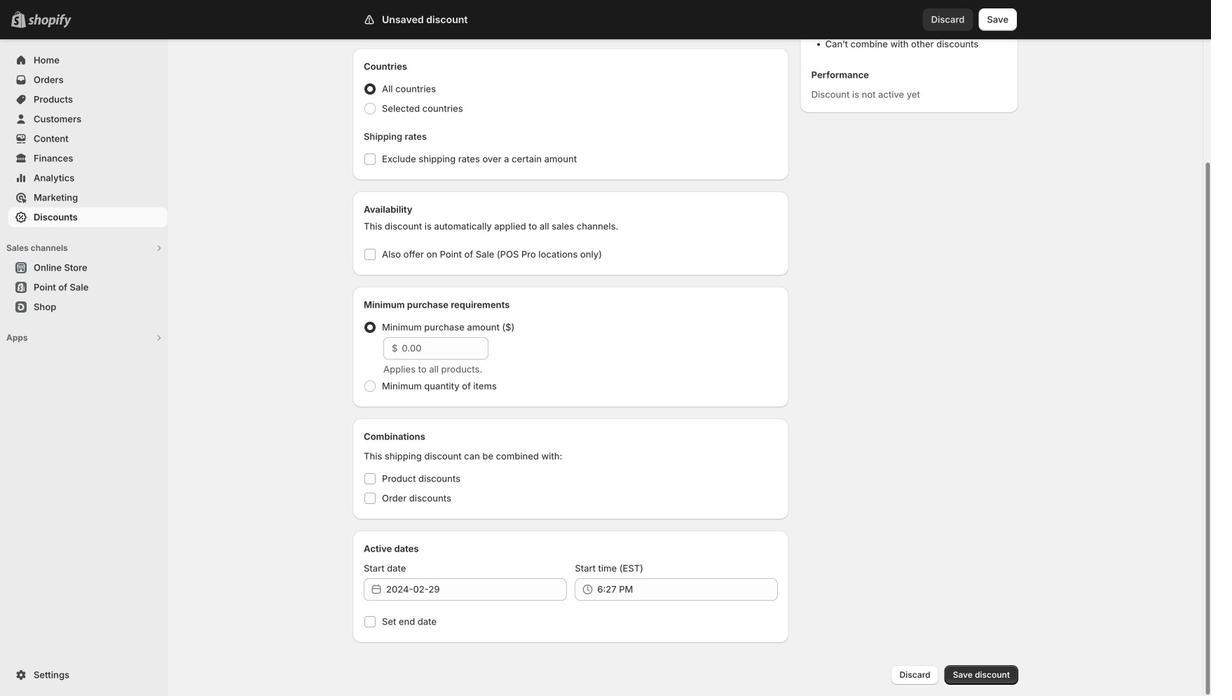 Task type: vqa. For each thing, say whether or not it's contained in the screenshot.
the Test Store icon
no



Task type: describe. For each thing, give the bounding box(es) containing it.
YYYY-MM-DD text field
[[386, 578, 567, 601]]

Enter time text field
[[598, 578, 778, 601]]



Task type: locate. For each thing, give the bounding box(es) containing it.
shopify image
[[28, 14, 72, 28]]

0.00 text field
[[402, 337, 489, 360]]



